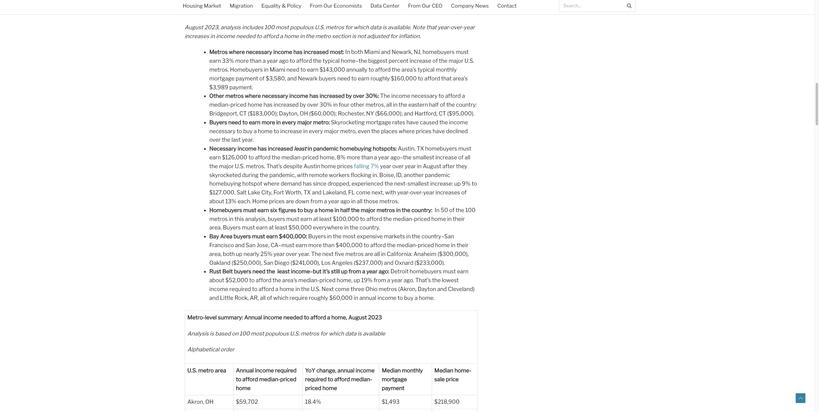 Task type: vqa. For each thing, say whether or not it's contained in the screenshot.
leftmost "homebuying"
yes



Task type: locate. For each thing, give the bounding box(es) containing it.
1 vertical spatial from
[[349, 269, 361, 275]]

major inside the skyrocketing mortgage rates have caused the income necessary to buy a home to increase in every major metro, even the places where prices have declined over the last year.
[[325, 128, 339, 134]]

earn inside detroit homebuyers must earn about $52,000 to afford the area's median-priced home, up 19% from a year ago. that's the lowest income required to afford a home in the u.s. next come three ohio metros (akron, dayton and cleveland) and little rock, ar, all of which require roughly $60,000 in annual income to buy a home.
[[457, 269, 469, 275]]

biggest left "percent"
[[369, 58, 388, 64]]

2 vertical spatial smallest
[[408, 181, 429, 187]]

over-
[[451, 24, 464, 31], [411, 190, 424, 196]]

yoy change, annual income required to afford median- priced home
[[305, 368, 375, 392]]

that's inside detroit homebuyers must earn about $52,000 to afford the area's median-priced home, up 19% from a year ago. that's the lowest income required to afford a home in the u.s. next come three ohio metros (akron, dayton and cleveland) and little rock, ar, all of which require roughly $60,000 in annual income to buy a home.
[[416, 278, 431, 284]]

summary:
[[218, 315, 243, 321]]

from down ago:
[[374, 278, 386, 284]]

earn inside 'austin, tx homebuyers must earn $126,000 to afford the median-priced home, 8% more than a year ago–the smallest increase of all the major u.s. metros. that's despite austin home prices'
[[210, 154, 221, 161]]

metro left "area"
[[198, 368, 214, 374]]

biggest inside in both miami and newark, nj, homebuyers must earn 33% more than a year ago to afford the typical home–the biggest percent increase of the major u.s. metros. homebuyers in miami need to earn $143,000 annually to afford the area's typical monthly mortgage payment of $3,580, and newark buyers need to earn roughly $160,000 to afford that area's $3,989 payment.
[[369, 58, 388, 64]]

metros down $400,000
[[346, 251, 364, 258]]

100 for on
[[240, 331, 250, 337]]

1 vertical spatial their
[[457, 242, 469, 249]]

has inside year over year in august after they skyrocketed during the pandemic, with remote workers flocking in. boise, id, another pandemic homebuying hotspot where demand has since dropped, experienced the next-smallest increase: up 9% to $127,000. salt lake city, fort worth, tx and lakeland, fl come next, with year-over-year increases of about 13% each. home prices are down from a year ago in all those metros.
[[303, 181, 312, 187]]

0 vertical spatial the
[[381, 93, 391, 99]]

1 median from the left
[[382, 368, 401, 374]]

metros down metro-level summary: annual income needed to afford a home, august 2023
[[301, 331, 319, 337]]

1 horizontal spatial over-
[[451, 24, 464, 31]]

economists
[[334, 3, 362, 9]]

1 horizontal spatial than
[[323, 242, 335, 249]]

0 vertical spatial buyers
[[210, 119, 227, 126]]

0 horizontal spatial typical
[[323, 58, 340, 64]]

section
[[332, 33, 351, 39]]

that's
[[267, 163, 282, 170], [416, 278, 431, 284]]

homebuyers down ($233,000).
[[410, 269, 442, 275]]

19%
[[362, 278, 373, 284]]

austin inside 'austin, tx homebuyers must earn $126,000 to afford the median-priced home, 8% more than a year ago–the smallest increase of all the major u.s. metros. that's despite austin home prices'
[[304, 163, 320, 170]]

our
[[324, 3, 333, 9], [422, 3, 431, 9]]

1 vertical spatial miami
[[365, 49, 380, 55]]

0 horizontal spatial both
[[223, 251, 235, 258]]

payment
[[236, 75, 258, 82], [382, 385, 405, 392]]

0 vertical spatial prices
[[416, 128, 432, 134]]

roughly
[[371, 75, 390, 82], [309, 295, 329, 302]]

yoy
[[305, 368, 316, 374]]

priced inside detroit homebuyers must earn about $52,000 to afford the area's median-priced home, up 19% from a year ago. that's the lowest income required to afford a home in the u.s. next come three ohio metros (akron, dayton and cleveland) and little rock, ar, all of which require roughly $60,000 in annual income to buy a home.
[[320, 278, 336, 284]]

over inside the income necessary to afford a median-priced home has increased by over 30% in four other metros, all in the eastern half of the country: bridgeport, ct ($183,000); dayton, oh ($60,000); rochester, ny ($66,000); and hartford, ct ($95,000).
[[307, 102, 319, 108]]

0 vertical spatial metro
[[316, 33, 331, 39]]

home–the
[[341, 58, 367, 64]]

home up remote
[[322, 163, 336, 170]]

None search field
[[560, 0, 636, 12]]

2 median from the left
[[435, 368, 454, 374]]

year inside 'austin, tx homebuyers must earn $126,000 to afford the median-priced home, 8% more than a year ago–the smallest increase of all the major u.s. metros. that's despite austin home prices'
[[379, 154, 390, 161]]

alphabetical order
[[188, 347, 235, 353]]

priced inside the income necessary to afford a median-priced home has increased by over 30% in four other metros, all in the eastern half of the country: bridgeport, ct ($183,000); dayton, oh ($60,000); rochester, ny ($66,000); and hartford, ct ($95,000).
[[231, 102, 247, 108]]

san down 25%
[[264, 260, 274, 266]]

in up august 2023, analysis includes 100 most populous u.s. metros for which data is available. note that year-over-year increases in income needed to afford a home in the metro section is not adjusted for inflation. at the top of the page
[[327, 8, 333, 17]]

both inside in both miami and newark, nj, homebuyers must earn 33% more than a year ago to afford the typical home–the biggest percent increase of the major u.s. metros. homebuyers in miami need to earn $143,000 annually to afford the area's typical monthly mortgage payment of $3,580, and newark buyers need to earn roughly $160,000 to afford that area's $3,989 payment.
[[352, 49, 363, 55]]

0 vertical spatial their
[[453, 216, 465, 222]]

0 vertical spatial over-
[[451, 24, 464, 31]]

buyers need to earn more in every major metro:
[[210, 119, 331, 126]]

where up 33%
[[229, 49, 245, 55]]

increase down dayton,
[[281, 128, 302, 134]]

other
[[210, 93, 224, 99]]

1 about from the top
[[210, 198, 224, 205]]

1 horizontal spatial pandemic
[[425, 172, 451, 178]]

0 horizontal spatial tx
[[304, 190, 311, 196]]

needed down the includes
[[236, 33, 256, 39]]

required down the yoy
[[305, 377, 327, 383]]

roughly down next
[[309, 295, 329, 302]]

1 horizontal spatial median
[[435, 368, 454, 374]]

need down "$143,000"
[[338, 75, 351, 82]]

2 vertical spatial home,
[[332, 315, 348, 321]]

by up four
[[346, 93, 352, 99]]

1 vertical spatial required
[[275, 368, 297, 374]]

year down company news link
[[464, 24, 475, 31]]

data for available
[[345, 331, 357, 337]]

in 50 of the 100 metros in this analysis, buyers must earn at least $100,000 to afford the median-priced home in their area. buyers must earn at least $50,000 everywhere in the country.
[[210, 207, 476, 231]]

every down the metro:
[[309, 128, 323, 134]]

the
[[306, 33, 314, 39], [313, 58, 322, 64], [439, 58, 448, 64], [392, 67, 401, 73], [399, 102, 408, 108], [447, 102, 455, 108], [440, 119, 448, 126], [372, 128, 380, 134], [222, 137, 231, 143], [272, 154, 281, 161], [210, 163, 218, 170], [260, 172, 269, 178], [385, 181, 393, 187], [351, 207, 360, 214], [402, 207, 411, 214], [456, 207, 465, 214], [384, 216, 392, 222], [350, 225, 359, 231], [333, 234, 342, 240], [412, 234, 421, 240], [387, 242, 396, 249], [273, 278, 281, 284], [433, 278, 441, 284], [301, 286, 310, 293]]

ago.
[[404, 278, 415, 284]]

over inside buyers in the most expensive markets in the country–san francisco and san jose, ca–must earn more than $400,000 to afford the median-priced home in their area, both up nearly 25% year over year. the next five metros are all in california: anaheim ($300,000), oakland ($250,000), san diego ($241,000), los angeles ($237,000) and oxnard ($233,000).
[[286, 251, 297, 258]]

metro- inside metro-level highlights: income needed to buy a home has risen in all major metros, with biggest uptick in miami and smallest in austin
[[185, 0, 209, 8]]

1 vertical spatial ago
[[341, 198, 350, 205]]

prices inside year over year in august after they skyrocketed during the pandemic, with remote workers flocking in. boise, id, another pandemic homebuying hotspot where demand has since dropped, experienced the next-smallest increase: up 9% to $127,000. salt lake city, fort worth, tx and lakeland, fl come next, with year-over-year increases of about 13% each. home prices are down from a year ago in all those metros.
[[269, 198, 285, 205]]

home inside in 50 of the 100 metros in this analysis, buyers must earn at least $100,000 to afford the median-priced home in their area. buyers must earn at least $50,000 everywhere in the country.
[[432, 216, 446, 222]]

ct right bridgeport,
[[240, 110, 247, 117]]

0 vertical spatial about
[[210, 198, 224, 205]]

home inside the income necessary to afford a median-priced home has increased by over 30% in four other metros, all in the eastern half of the country: bridgeport, ct ($183,000); dayton, oh ($60,000); rochester, ny ($66,000); and hartford, ct ($95,000).
[[248, 102, 263, 108]]

area's
[[402, 67, 417, 73], [453, 75, 468, 82], [283, 278, 297, 284]]

pandemic up increase: in the right of the page
[[425, 172, 451, 178]]

mortgage up $1,493
[[382, 377, 407, 383]]

homebuying inside year over year in august after they skyrocketed during the pandemic, with remote workers flocking in. boise, id, another pandemic homebuying hotspot where demand has since dropped, experienced the next-smallest increase: up 9% to $127,000. salt lake city, fort worth, tx and lakeland, fl come next, with year-over-year increases of about 13% each. home prices are down from a year ago in all those metros.
[[210, 181, 241, 187]]

about down $127,000.
[[210, 198, 224, 205]]

more inside in both miami and newark, nj, homebuyers must earn 33% more than a year ago to afford the typical home–the biggest percent increase of the major u.s. metros. homebuyers in miami need to earn $143,000 annually to afford the area's typical monthly mortgage payment of $3,580, and newark buyers need to earn roughly $160,000 to afford that area's $3,989 payment.
[[236, 58, 249, 64]]

priced inside in 50 of the 100 metros in this analysis, buyers must earn at least $100,000 to afford the median-priced home in their area. buyers must earn at least $50,000 everywhere in the country.
[[415, 216, 431, 222]]

detroit
[[391, 269, 409, 275]]

based
[[215, 331, 231, 337]]

in down next- in the left top of the page
[[397, 207, 401, 214]]

1 horizontal spatial both
[[352, 49, 363, 55]]

in inside in 50 of the 100 metros in this analysis, buyers must earn at least $100,000 to afford the median-priced home in their area. buyers must earn at least $50,000 everywhere in the country.
[[435, 207, 440, 214]]

data left available
[[345, 331, 357, 337]]

than up next
[[323, 242, 335, 249]]

0 vertical spatial populous
[[290, 24, 314, 31]]

afford inside the income necessary to afford a median-priced home has increased by over 30% in four other metros, all in the eastern half of the country: bridgeport, ct ($183,000); dayton, oh ($60,000); rochester, ny ($66,000); and hartford, ct ($95,000).
[[446, 93, 461, 99]]

fl
[[349, 190, 355, 196]]

that inside in both miami and newark, nj, homebuyers must earn 33% more than a year ago to afford the typical home–the biggest percent increase of the major u.s. metros. homebuyers in miami need to earn $143,000 annually to afford the area's typical monthly mortgage payment of $3,580, and newark buyers need to earn roughly $160,000 to afford that area's $3,989 payment.
[[442, 75, 452, 82]]

0 vertical spatial have
[[407, 119, 419, 126]]

each.
[[238, 198, 251, 205]]

2 vertical spatial august
[[349, 315, 367, 321]]

annual inside annual income required to afford median-priced home
[[236, 368, 254, 374]]

0 vertical spatial monthly
[[436, 67, 457, 73]]

($60,000);
[[309, 110, 337, 117]]

most down equality & policy "link"
[[276, 24, 289, 31]]

falling 7%
[[354, 163, 379, 170]]

1 horizontal spatial our
[[422, 3, 431, 9]]

from for from our ceo
[[408, 3, 421, 9]]

even
[[358, 128, 371, 134]]

year inside august 2023, analysis includes 100 most populous u.s. metros for which data is available. note that year-over-year increases in income needed to afford a home in the metro section is not adjusted for inflation.
[[464, 24, 475, 31]]

2 horizontal spatial which
[[354, 24, 369, 31]]

to inside 'austin, tx homebuyers must earn $126,000 to afford the median-priced home, 8% more than a year ago–the smallest increase of all the major u.s. metros. that's despite austin home prices'
[[249, 154, 254, 161]]

come inside year over year in august after they skyrocketed during the pandemic, with remote workers flocking in. boise, id, another pandemic homebuying hotspot where demand has since dropped, experienced the next-smallest increase: up 9% to $127,000. salt lake city, fort worth, tx and lakeland, fl come next, with year-over-year increases of about 13% each. home prices are down from a year ago in all those metros.
[[356, 190, 371, 196]]

0 vertical spatial homebuying
[[340, 146, 372, 152]]

income inside annual income required to afford median-priced home
[[255, 368, 274, 374]]

1 vertical spatial monthly
[[402, 368, 423, 374]]

in inside in both miami and newark, nj, homebuyers must earn 33% more than a year ago to afford the typical home–the biggest percent increase of the major u.s. metros. homebuyers in miami need to earn $143,000 annually to afford the area's typical monthly mortgage payment of $3,580, and newark buyers need to earn roughly $160,000 to afford that area's $3,989 payment.
[[346, 49, 350, 55]]

priced inside yoy change, annual income required to afford median- priced home
[[305, 385, 322, 392]]

increased up 30%
[[320, 93, 345, 99]]

biggest up 2023,
[[201, 8, 227, 17]]

metro inside august 2023, analysis includes 100 most populous u.s. metros for which data is available. note that year-over-year increases in income needed to afford a home in the metro section is not adjusted for inflation.
[[316, 33, 331, 39]]

0 horizontal spatial ct
[[240, 110, 247, 117]]

august
[[185, 24, 203, 31], [423, 163, 442, 170], [349, 315, 367, 321]]

ohio
[[366, 286, 378, 293]]

0 horizontal spatial ago
[[279, 58, 289, 64]]

miami down income on the left of page
[[260, 8, 281, 17]]

2 our from the left
[[422, 3, 431, 9]]

home inside metro-level highlights: income needed to buy a home has risen in all major metros, with biggest uptick in miami and smallest in austin
[[347, 0, 367, 8]]

over- down another
[[411, 190, 424, 196]]

most inside buyers in the most expensive markets in the country–san francisco and san jose, ca–must earn more than $400,000 to afford the median-priced home in their area, both up nearly 25% year over year. the next five metros are all in california: anaheim ($300,000), oakland ($250,000), san diego ($241,000), los angeles ($237,000) and oxnard ($233,000).
[[343, 234, 356, 240]]

1 horizontal spatial ago
[[341, 198, 350, 205]]

francisco
[[210, 242, 234, 249]]

100 right on
[[240, 331, 250, 337]]

typical
[[323, 58, 340, 64], [418, 67, 435, 73]]

1 horizontal spatial austin
[[335, 8, 357, 17]]

1 vertical spatial home,
[[337, 278, 353, 284]]

and inside the income necessary to afford a median-priced home has increased by over 30% in four other metros, all in the eastern half of the country: bridgeport, ct ($183,000); dayton, oh ($60,000); rochester, ny ($66,000); and hartford, ct ($95,000).
[[404, 110, 414, 117]]

2 vertical spatial required
[[305, 377, 327, 383]]

smallest inside 'austin, tx homebuyers must earn $126,000 to afford the median-priced home, 8% more than a year ago–the smallest increase of all the major u.s. metros. that's despite austin home prices'
[[413, 154, 435, 161]]

and down eastern
[[404, 110, 414, 117]]

buyers down "$143,000"
[[319, 75, 337, 82]]

0 vertical spatial tx
[[417, 146, 424, 152]]

where up 'city,'
[[264, 181, 280, 187]]

data center link
[[367, 0, 404, 13]]

($95,000).
[[448, 110, 475, 117]]

housing
[[183, 3, 203, 9]]

0 vertical spatial come
[[356, 190, 371, 196]]

news
[[476, 3, 489, 9]]

bay
[[210, 234, 219, 240]]

increase up after
[[436, 154, 458, 161]]

home, inside 'austin, tx homebuyers must earn $126,000 to afford the median-priced home, 8% more than a year ago–the smallest increase of all the major u.s. metros. that's despite austin home prices'
[[320, 154, 336, 161]]

0 vertical spatial year-
[[438, 24, 451, 31]]

0 horizontal spatial which
[[274, 295, 289, 302]]

1 horizontal spatial year.
[[299, 251, 310, 258]]

0 vertical spatial most
[[276, 24, 289, 31]]

uptick
[[229, 8, 250, 17]]

1 horizontal spatial half
[[430, 102, 439, 108]]

year. inside buyers in the most expensive markets in the country–san francisco and san jose, ca–must earn more than $400,000 to afford the median-priced home in their area, both up nearly 25% year over year. the next five metros are all in california: anaheim ($300,000), oakland ($250,000), san diego ($241,000), los angeles ($237,000) and oxnard ($233,000).
[[299, 251, 310, 258]]

metro-level highlights: income needed to buy a home has risen in all major metros, with biggest uptick in miami and smallest in austin
[[185, 0, 466, 17]]

oakland
[[210, 260, 231, 266]]

necessary
[[246, 49, 272, 55], [262, 93, 288, 99], [412, 93, 438, 99], [210, 128, 236, 134]]

2 vertical spatial buyers
[[309, 234, 326, 240]]

home inside 'austin, tx homebuyers must earn $126,000 to afford the median-priced home, 8% more than a year ago–the smallest increase of all the major u.s. metros. that's despite austin home prices'
[[322, 163, 336, 170]]

housing market
[[183, 3, 221, 9]]

than inside 'austin, tx homebuyers must earn $126,000 to afford the median-priced home, 8% more than a year ago–the smallest increase of all the major u.s. metros. that's despite austin home prices'
[[362, 154, 373, 161]]

prices
[[416, 128, 432, 134], [337, 163, 353, 170], [269, 198, 285, 205]]

metros. up during at the top of page
[[246, 163, 266, 170]]

year. up ($241,000), on the bottom
[[299, 251, 310, 258]]

($241,000),
[[291, 260, 320, 266]]

center
[[383, 3, 400, 9]]

of inside detroit homebuyers must earn about $52,000 to afford the area's median-priced home, up 19% from a year ago. that's the lowest income required to afford a home in the u.s. next come three ohio metros (akron, dayton and cleveland) and little rock, ar, all of which require roughly $60,000 in annual income to buy a home.
[[267, 295, 272, 302]]

in for both
[[346, 49, 350, 55]]

0 horizontal spatial metro
[[198, 368, 214, 374]]

1 vertical spatial at
[[269, 225, 274, 231]]

that's inside 'austin, tx homebuyers must earn $126,000 to afford the median-priced home, 8% more than a year ago–the smallest increase of all the major u.s. metros. that's despite austin home prices'
[[267, 163, 282, 170]]

miami up $3,580,
[[270, 67, 286, 73]]

1 horizontal spatial typical
[[418, 67, 435, 73]]

more inside buyers in the most expensive markets in the country–san francisco and san jose, ca–must earn more than $400,000 to afford the median-priced home in their area, both up nearly 25% year over year. the next five metros are all in california: anaheim ($300,000), oakland ($250,000), san diego ($241,000), los angeles ($237,000) and oxnard ($233,000).
[[309, 242, 322, 249]]

most up $400,000
[[343, 234, 356, 240]]

ny
[[367, 110, 374, 117]]

0 horizontal spatial that's
[[267, 163, 282, 170]]

home, down still
[[337, 278, 353, 284]]

2 vertical spatial for
[[321, 331, 328, 337]]

by inside the income necessary to afford a median-priced home has increased by over 30% in four other metros, all in the eastern half of the country: bridgeport, ct ($183,000); dayton, oh ($60,000); rochester, ny ($66,000); and hartford, ct ($95,000).
[[300, 102, 306, 108]]

than down metros where necessary income has increased most:
[[250, 58, 262, 64]]

0 vertical spatial half
[[430, 102, 439, 108]]

required up the rock, on the bottom left of page
[[230, 286, 251, 293]]

company news link
[[447, 0, 494, 13]]

median- inside in 50 of the 100 metros in this analysis, buyers must earn at least $100,000 to afford the median-priced home in their area. buyers must earn at least $50,000 everywhere in the country.
[[393, 216, 415, 222]]

priced inside 'austin, tx homebuyers must earn $126,000 to afford the median-priced home, 8% more than a year ago–the smallest increase of all the major u.s. metros. that's despite austin home prices'
[[303, 154, 319, 161]]

0 vertical spatial home,
[[320, 154, 336, 161]]

are up ($237,000)
[[365, 251, 374, 258]]

33%
[[222, 58, 234, 64]]

2 ct from the left
[[439, 110, 447, 117]]

typical down nj,
[[418, 67, 435, 73]]

and inside metro-level highlights: income needed to buy a home has risen in all major metros, with biggest uptick in miami and smallest in austin
[[282, 8, 295, 17]]

metros
[[210, 49, 228, 55]]

($66,000);
[[376, 110, 403, 117]]

with inside metro-level highlights: income needed to buy a home has risen in all major metros, with biggest uptick in miami and smallest in austin
[[185, 8, 200, 17]]

1 horizontal spatial tx
[[417, 146, 424, 152]]

are up figures
[[286, 198, 294, 205]]

increases down 2023,
[[185, 33, 209, 39]]

$52,000
[[226, 278, 248, 284]]

buyers inside in 50 of the 100 metros in this analysis, buyers must earn at least $100,000 to afford the median-priced home in their area. buyers must earn at least $50,000 everywhere in the country.
[[223, 225, 241, 231]]

half up the $100,000
[[341, 207, 350, 214]]

median for mortgage
[[382, 368, 401, 374]]

from for from our economists
[[310, 3, 323, 9]]

all up ($237,000)
[[375, 251, 380, 258]]

which for available.
[[354, 24, 369, 31]]

buy inside metro-level highlights: income needed to buy a home has risen in all major metros, with biggest uptick in miami and smallest in austin
[[327, 0, 340, 8]]

populous for includes
[[290, 24, 314, 31]]

afford inside buyers in the most expensive markets in the country–san francisco and san jose, ca–must earn more than $400,000 to afford the median-priced home in their area, both up nearly 25% year over year. the next five metros are all in california: anaheim ($300,000), oakland ($250,000), san diego ($241,000), los angeles ($237,000) and oxnard ($233,000).
[[371, 242, 386, 249]]

0 vertical spatial increase
[[410, 58, 432, 64]]

0 vertical spatial homebuyers
[[230, 67, 263, 73]]

0 vertical spatial annual
[[360, 295, 377, 302]]

prices down caused
[[416, 128, 432, 134]]

home,
[[320, 154, 336, 161], [337, 278, 353, 284], [332, 315, 348, 321]]

0 vertical spatial mortgage
[[210, 75, 235, 82]]

2 about from the top
[[210, 278, 224, 284]]

most for analysis is based on 100 most populous u.s. metros for which data is available
[[251, 331, 264, 337]]

all right ar,
[[260, 295, 266, 302]]

data inside august 2023, analysis includes 100 most populous u.s. metros for which data is available. note that year-over-year increases in income needed to afford a home in the metro section is not adjusted for inflation.
[[370, 24, 382, 31]]

1 horizontal spatial most
[[276, 24, 289, 31]]

from our economists
[[310, 3, 362, 9]]

100 for the
[[466, 207, 476, 214]]

metros. inside year over year in august after they skyrocketed during the pandemic, with remote workers flocking in. boise, id, another pandemic homebuying hotspot where demand has since dropped, experienced the next-smallest increase: up 9% to $127,000. salt lake city, fort worth, tx and lakeland, fl come next, with year-over-year increases of about 13% each. home prices are down from a year ago in all those metros.
[[380, 198, 399, 205]]

earn down '$400,000:'
[[296, 242, 307, 249]]

miami inside metro-level highlights: income needed to buy a home has risen in all major metros, with biggest uptick in miami and smallest in austin
[[260, 8, 281, 17]]

for for available.
[[346, 24, 353, 31]]

smallest down austin,
[[413, 154, 435, 161]]

over up id,
[[393, 163, 404, 170]]

0 horizontal spatial prices
[[269, 198, 285, 205]]

required inside detroit homebuyers must earn about $52,000 to afford the area's median-priced home, up 19% from a year ago. that's the lowest income required to afford a home in the u.s. next come three ohio metros (akron, dayton and cleveland) and little rock, ar, all of which require roughly $60,000 in annual income to buy a home.
[[230, 286, 251, 293]]

0 vertical spatial austin
[[335, 8, 357, 17]]

our for ceo
[[422, 3, 431, 9]]

mortgage inside in both miami and newark, nj, homebuyers must earn 33% more than a year ago to afford the typical home–the biggest percent increase of the major u.s. metros. homebuyers in miami need to earn $143,000 annually to afford the area's typical monthly mortgage payment of $3,580, and newark buyers need to earn roughly $160,000 to afford that area's $3,989 payment.
[[210, 75, 235, 82]]

country: left 50 on the bottom right of the page
[[412, 207, 433, 214]]

alphabetical
[[188, 347, 220, 353]]

year up diego
[[274, 251, 285, 258]]

where inside the skyrocketing mortgage rates have caused the income necessary to buy a home to increase in every major metro, even the places where prices have declined over the last year.
[[399, 128, 415, 134]]

in up ($300,000),
[[451, 242, 456, 249]]

their up ($300,000),
[[457, 242, 469, 249]]

0 vertical spatial biggest
[[201, 8, 227, 17]]

1 horizontal spatial with
[[297, 172, 308, 178]]

income inside the income necessary to afford a median-priced home has increased by over 30% in four other metros, all in the eastern half of the country: bridgeport, ct ($183,000); dayton, oh ($60,000); rochester, ny ($66,000); and hartford, ct ($95,000).
[[392, 93, 411, 99]]

1 vertical spatial are
[[365, 251, 374, 258]]

0 vertical spatial oh
[[300, 110, 308, 117]]

0 vertical spatial needed
[[291, 0, 317, 8]]

more inside 'austin, tx homebuyers must earn $126,000 to afford the median-priced home, 8% more than a year ago–the smallest increase of all the major u.s. metros. that's despite austin home prices'
[[347, 154, 361, 161]]

0 horizontal spatial come
[[335, 286, 350, 293]]

come up $60,000 at the bottom
[[335, 286, 350, 293]]

1 horizontal spatial country:
[[456, 102, 477, 108]]

100 inside in 50 of the 100 metros in this analysis, buyers must earn at least $100,000 to afford the median-priced home in their area. buyers must earn at least $50,000 everywhere in the country.
[[466, 207, 476, 214]]

2 vertical spatial metros.
[[380, 198, 399, 205]]

homebuyers down 13%
[[210, 207, 242, 214]]

from up homebuyers must earn six figures to buy a home in half the major metros in the country:
[[311, 198, 323, 205]]

miami down adjusted
[[365, 49, 380, 55]]

2 horizontal spatial than
[[362, 154, 373, 161]]

increase
[[410, 58, 432, 64], [281, 128, 302, 134], [436, 154, 458, 161]]

earn up the lowest
[[457, 269, 469, 275]]

0 vertical spatial for
[[346, 24, 353, 31]]

down
[[296, 198, 310, 205]]

have down caused
[[433, 128, 445, 134]]

2 vertical spatial 100
[[240, 331, 250, 337]]

1 horizontal spatial come
[[356, 190, 371, 196]]

percent
[[389, 58, 409, 64]]

detroit homebuyers must earn about $52,000 to afford the area's median-priced home, up 19% from a year ago. that's the lowest income required to afford a home in the u.s. next come three ohio metros (akron, dayton and cleveland) and little rock, ar, all of which require roughly $60,000 in annual income to buy a home.
[[210, 269, 475, 302]]

buyers down bridgeport,
[[210, 119, 227, 126]]

homebuying
[[340, 146, 372, 152], [210, 181, 241, 187]]

1 our from the left
[[324, 3, 333, 9]]

dropped,
[[328, 181, 351, 187]]

metro:
[[313, 119, 330, 126]]

0 horizontal spatial are
[[286, 198, 294, 205]]

0 horizontal spatial than
[[250, 58, 262, 64]]

monthly inside median monthly mortgage payment
[[402, 368, 423, 374]]

home inside annual income required to afford median-priced home
[[236, 385, 251, 392]]

over- down "company" at the right top of the page
[[451, 24, 464, 31]]

workers
[[329, 172, 350, 178]]

those
[[364, 198, 379, 205]]

1 horizontal spatial prices
[[337, 163, 353, 170]]

buyers up area
[[223, 225, 241, 231]]

1 from from the left
[[310, 3, 323, 9]]

u.s. inside in both miami and newark, nj, homebuyers must earn 33% more than a year ago to afford the typical home–the biggest percent increase of the major u.s. metros. homebuyers in miami need to earn $143,000 annually to afford the area's typical monthly mortgage payment of $3,580, and newark buyers need to earn roughly $160,000 to afford that area's $3,989 payment.
[[465, 58, 475, 64]]

hotspots:
[[373, 146, 397, 152]]

smallest up august 2023, analysis includes 100 most populous u.s. metros for which data is available. note that year-over-year increases in income needed to afford a home in the metro section is not adjusted for inflation. at the top of the page
[[297, 8, 326, 17]]

1 vertical spatial that's
[[416, 278, 431, 284]]

u.s. inside detroit homebuyers must earn about $52,000 to afford the area's median-priced home, up 19% from a year ago. that's the lowest income required to afford a home in the u.s. next come three ohio metros (akron, dayton and cleveland) and little rock, ar, all of which require roughly $60,000 in annual income to buy a home.
[[311, 286, 321, 293]]

annual inside yoy change, annual income required to afford median- priced home
[[338, 368, 355, 374]]

1 horizontal spatial roughly
[[371, 75, 390, 82]]

metros, inside the income necessary to afford a median-priced home has increased by over 30% in four other metros, all in the eastern half of the country: bridgeport, ct ($183,000); dayton, oh ($60,000); rochester, ny ($66,000); and hartford, ct ($95,000).
[[366, 102, 385, 108]]

metros. inside 'austin, tx homebuyers must earn $126,000 to afford the median-priced home, 8% more than a year ago–the smallest increase of all the major u.s. metros. that's despite austin home prices'
[[246, 163, 266, 170]]

2 horizontal spatial for
[[391, 33, 398, 39]]

100
[[265, 24, 275, 31], [466, 207, 476, 214], [240, 331, 250, 337]]

2 horizontal spatial from
[[374, 278, 386, 284]]

0 horizontal spatial area's
[[283, 278, 297, 284]]

buyers
[[319, 75, 337, 82], [268, 216, 285, 222], [234, 234, 251, 240], [234, 269, 252, 275]]

0 horizontal spatial homebuying
[[210, 181, 241, 187]]

for
[[346, 24, 353, 31], [391, 33, 398, 39], [321, 331, 328, 337]]

austin inside metro-level highlights: income needed to buy a home has risen in all major metros, with biggest uptick in miami and smallest in austin
[[335, 8, 357, 17]]

everywhere
[[313, 225, 343, 231]]

skyrocketed
[[210, 172, 241, 178]]

homebuying up 8%
[[340, 146, 372, 152]]

must
[[456, 49, 469, 55], [459, 146, 472, 152], [244, 207, 257, 214], [287, 216, 300, 222], [242, 225, 255, 231], [252, 234, 265, 240], [443, 269, 456, 275]]

annual
[[360, 295, 377, 302], [338, 368, 355, 374]]

is up adjusted
[[383, 24, 387, 31]]

$3,580,
[[266, 75, 286, 82]]

earn inside buyers in the most expensive markets in the country–san francisco and san jose, ca–must earn more than $400,000 to afford the median-priced home in their area, both up nearly 25% year over year. the next five metros are all in california: anaheim ($300,000), oakland ($250,000), san diego ($241,000), los angeles ($237,000) and oxnard ($233,000).
[[296, 242, 307, 249]]

0 horizontal spatial 100
[[240, 331, 250, 337]]

from inside detroit homebuyers must earn about $52,000 to afford the area's median-priced home, up 19% from a year ago. that's the lowest income required to afford a home in the u.s. next come three ohio metros (akron, dayton and cleveland) and little rock, ar, all of which require roughly $60,000 in annual income to buy a home.
[[374, 278, 386, 284]]

2 vertical spatial which
[[329, 331, 344, 337]]

1 horizontal spatial by
[[346, 93, 352, 99]]

populous down policy
[[290, 24, 314, 31]]

1 vertical spatial increase
[[281, 128, 302, 134]]

migration
[[230, 3, 253, 9]]

$127,000.
[[210, 190, 236, 196]]

metro- for metro-level summary: annual income needed to afford a home, august 2023
[[188, 315, 205, 321]]

payment inside median monthly mortgage payment
[[382, 385, 405, 392]]

2 vertical spatial needed
[[284, 315, 303, 321]]

august left "2023" in the bottom of the page
[[349, 315, 367, 321]]

payment.
[[230, 84, 253, 91]]

homebuying down skyrocketed
[[210, 181, 241, 187]]

homebuyers right nj,
[[423, 49, 455, 55]]

median-
[[210, 102, 231, 108], [282, 154, 303, 161], [393, 216, 415, 222], [397, 242, 418, 249], [299, 278, 320, 284], [259, 377, 281, 383], [351, 377, 373, 383]]

where inside year over year in august after they skyrocketed during the pandemic, with remote workers flocking in. boise, id, another pandemic homebuying hotspot where demand has since dropped, experienced the next-smallest increase: up 9% to $127,000. salt lake city, fort worth, tx and lakeland, fl come next, with year-over-year increases of about 13% each. home prices are down from a year ago in all those metros.
[[264, 181, 280, 187]]

all inside buyers in the most expensive markets in the country–san francisco and san jose, ca–must earn more than $400,000 to afford the median-priced home in their area, both up nearly 25% year over year. the next five metros are all in california: anaheim ($300,000), oakland ($250,000), san diego ($241,000), los angeles ($237,000) and oxnard ($233,000).
[[375, 251, 380, 258]]

0 vertical spatial area's
[[402, 67, 417, 73]]

earn up the $50,000
[[301, 216, 312, 222]]

and left newark
[[288, 75, 297, 82]]

buyers inside in both miami and newark, nj, homebuyers must earn 33% more than a year ago to afford the typical home–the biggest percent increase of the major u.s. metros. homebuyers in miami need to earn $143,000 annually to afford the area's typical monthly mortgage payment of $3,580, and newark buyers need to earn roughly $160,000 to afford that area's $3,989 payment.
[[319, 75, 337, 82]]

over inside the skyrocketing mortgage rates have caused the income necessary to buy a home to increase in every major metro, even the places where prices have declined over the last year.
[[210, 137, 221, 143]]

metro-
[[185, 0, 209, 8], [188, 315, 205, 321]]

0 horizontal spatial austin
[[304, 163, 320, 170]]

not
[[358, 33, 366, 39]]

tx
[[417, 146, 424, 152], [304, 190, 311, 196]]

1 horizontal spatial 100
[[265, 24, 275, 31]]

to inside in 50 of the 100 metros in this analysis, buyers must earn at least $100,000 to afford the median-priced home in their area. buyers must earn at least $50,000 everywhere in the country.
[[360, 216, 366, 222]]

prices down fort
[[269, 198, 285, 205]]

most for august 2023, analysis includes 100 most populous u.s. metros for which data is available. note that year-over-year increases in income needed to afford a home in the metro section is not adjusted for inflation.
[[276, 24, 289, 31]]

1 horizontal spatial ct
[[439, 110, 447, 117]]

than inside buyers in the most expensive markets in the country–san francisco and san jose, ca–must earn more than $400,000 to afford the median-priced home in their area, both up nearly 25% year over year. the next five metros are all in california: anaheim ($300,000), oakland ($250,000), san diego ($241,000), los angeles ($237,000) and oxnard ($233,000).
[[323, 242, 335, 249]]

annual
[[245, 315, 262, 321], [236, 368, 254, 374]]

lake
[[248, 190, 260, 196]]

still
[[331, 269, 340, 275]]

0 horizontal spatial august
[[185, 24, 203, 31]]

akron, oh
[[188, 399, 215, 406]]

all left those
[[357, 198, 363, 205]]

metros inside in 50 of the 100 metros in this analysis, buyers must earn at least $100,000 to afford the median-priced home in their area. buyers must earn at least $50,000 everywhere in the country.
[[210, 216, 228, 222]]

most right on
[[251, 331, 264, 337]]

next
[[323, 251, 334, 258]]

median- inside 'austin, tx homebuyers must earn $126,000 to afford the median-priced home, 8% more than a year ago–the smallest increase of all the major u.s. metros. that's despite austin home prices'
[[282, 154, 303, 161]]

are inside year over year in august after they skyrocketed during the pandemic, with remote workers flocking in. boise, id, another pandemic homebuying hotspot where demand has since dropped, experienced the next-smallest increase: up 9% to $127,000. salt lake city, fort worth, tx and lakeland, fl come next, with year-over-year increases of about 13% each. home prices are down from a year ago in all those metros.
[[286, 198, 294, 205]]

that's up the pandemic, at top
[[267, 163, 282, 170]]

san up the nearly
[[246, 242, 256, 249]]

1 vertical spatial which
[[274, 295, 289, 302]]

0 horizontal spatial that
[[427, 24, 437, 31]]

home
[[347, 0, 367, 8], [284, 33, 299, 39], [248, 102, 263, 108], [258, 128, 273, 134], [322, 163, 336, 170], [319, 207, 334, 214], [432, 216, 446, 222], [436, 242, 450, 249], [280, 286, 295, 293], [236, 385, 251, 392], [323, 385, 337, 392]]

data for available.
[[370, 24, 382, 31]]

1 vertical spatial with
[[297, 172, 308, 178]]

2 from from the left
[[408, 3, 421, 9]]

up inside year over year in august after they skyrocketed during the pandemic, with remote workers flocking in. boise, id, another pandemic homebuying hotspot where demand has since dropped, experienced the next-smallest increase: up 9% to $127,000. salt lake city, fort worth, tx and lakeland, fl come next, with year-over-year increases of about 13% each. home prices are down from a year ago in all those metros.
[[455, 181, 461, 187]]

1 vertical spatial year-
[[398, 190, 411, 196]]

country: inside the income necessary to afford a median-priced home has increased by over 30% in four other metros, all in the eastern half of the country: bridgeport, ct ($183,000); dayton, oh ($60,000); rochester, ny ($66,000); and hartford, ct ($95,000).
[[456, 102, 477, 108]]

($233,000).
[[415, 260, 445, 266]]

figures
[[279, 207, 297, 214]]

all inside year over year in august after they skyrocketed during the pandemic, with remote workers flocking in. boise, id, another pandemic homebuying hotspot where demand has since dropped, experienced the next-smallest increase: up 9% to $127,000. salt lake city, fort worth, tx and lakeland, fl come next, with year-over-year increases of about 13% each. home prices are down from a year ago in all those metros.
[[357, 198, 363, 205]]

increase down nj,
[[410, 58, 432, 64]]

necessary up last
[[210, 128, 236, 134]]

1 vertical spatial payment
[[382, 385, 405, 392]]

1 vertical spatial country:
[[412, 207, 433, 214]]



Task type: describe. For each thing, give the bounding box(es) containing it.
need down bridgeport,
[[229, 119, 241, 126]]

$100,000
[[333, 216, 359, 222]]

must inside detroit homebuyers must earn about $52,000 to afford the area's median-priced home, up 19% from a year ago. that's the lowest income required to afford a home in the u.s. next come three ohio metros (akron, dayton and cleveland) and little rock, ar, all of which require roughly $60,000 in annual income to buy a home.
[[443, 269, 456, 275]]

next,
[[372, 190, 384, 196]]

ago:
[[379, 269, 390, 275]]

from our ceo
[[408, 3, 443, 9]]

is left not
[[352, 33, 357, 39]]

earn up newark
[[307, 67, 319, 73]]

their inside buyers in the most expensive markets in the country–san francisco and san jose, ca–must earn more than $400,000 to afford the median-priced home in their area, both up nearly 25% year over year. the next five metros are all in california: anaheim ($300,000), oakland ($250,000), san diego ($241,000), los angeles ($237,000) and oxnard ($233,000).
[[457, 242, 469, 249]]

and up the nearly
[[235, 242, 245, 249]]

home inside buyers in the most expensive markets in the country–san francisco and san jose, ca–must earn more than $400,000 to afford the median-priced home in their area, both up nearly 25% year over year. the next five metros are all in california: anaheim ($300,000), oakland ($250,000), san diego ($241,000), los angeles ($237,000) and oxnard ($233,000).
[[436, 242, 450, 249]]

flocking
[[351, 172, 372, 178]]

year up another
[[405, 163, 416, 170]]

to inside buyers in the most expensive markets in the country–san francisco and san jose, ca–must earn more than $400,000 to afford the median-priced home in their area, both up nearly 25% year over year. the next five metros are all in california: anaheim ($300,000), oakland ($250,000), san diego ($241,000), los angeles ($237,000) and oxnard ($233,000).
[[364, 242, 370, 249]]

annually
[[347, 67, 368, 73]]

august inside august 2023, analysis includes 100 most populous u.s. metros for which data is available. note that year-over-year increases in income needed to afford a home in the metro section is not adjusted for inflation.
[[185, 24, 203, 31]]

in down dayton,
[[277, 119, 281, 126]]

1 horizontal spatial from
[[349, 269, 361, 275]]

belt
[[223, 269, 233, 275]]

in inside the skyrocketing mortgage rates have caused the income necessary to buy a home to increase in every major metro, even the places where prices have declined over the last year.
[[303, 128, 308, 134]]

earn down ($183,000);
[[249, 119, 261, 126]]

0 vertical spatial san
[[246, 242, 256, 249]]

skyrocketing
[[331, 119, 365, 126]]

1 vertical spatial typical
[[418, 67, 435, 73]]

risen
[[382, 0, 399, 8]]

this
[[235, 216, 244, 222]]

roughly inside in both miami and newark, nj, homebuyers must earn 33% more than a year ago to afford the typical home–the biggest percent increase of the major u.s. metros. homebuyers in miami need to earn $143,000 annually to afford the area's typical monthly mortgage payment of $3,580, and newark buyers need to earn roughly $160,000 to afford that area's $3,989 payment.
[[371, 75, 390, 82]]

a inside 'austin, tx homebuyers must earn $126,000 to afford the median-priced home, 8% more than a year ago–the smallest increase of all the major u.s. metros. that's despite austin home prices'
[[374, 154, 377, 161]]

equality & policy
[[262, 3, 302, 9]]

area,
[[210, 251, 222, 258]]

little
[[220, 295, 234, 302]]

2 horizontal spatial area's
[[453, 75, 468, 82]]

need up newark
[[287, 67, 300, 73]]

order
[[221, 347, 235, 353]]

akron,
[[188, 399, 204, 406]]

increased left most:
[[304, 49, 329, 55]]

over inside year over year in august after they skyrocketed during the pandemic, with remote workers flocking in. boise, id, another pandemic homebuying hotspot where demand has since dropped, experienced the next-smallest increase: up 9% to $127,000. salt lake city, fort worth, tx and lakeland, fl come next, with year-over-year increases of about 13% each. home prices are down from a year ago in all those metros.
[[393, 163, 404, 170]]

come inside detroit homebuyers must earn about $52,000 to afford the area's median-priced home, up 19% from a year ago. that's the lowest income required to afford a home in the u.s. next come three ohio metros (akron, dayton and cleveland) and little rock, ar, all of which require roughly $60,000 in annual income to buy a home.
[[335, 286, 350, 293]]

nj,
[[414, 49, 422, 55]]

7%
[[371, 163, 379, 170]]

median- inside the income necessary to afford a median-priced home has increased by over 30% in four other metros, all in the eastern half of the country: bridgeport, ct ($183,000); dayton, oh ($60,000); rochester, ny ($66,000); and hartford, ct ($95,000).
[[210, 102, 231, 108]]

ca–must
[[271, 242, 295, 249]]

median- inside yoy change, annual income required to afford median- priced home
[[351, 377, 373, 383]]

metros inside august 2023, analysis includes 100 most populous u.s. metros for which data is available. note that year-over-year increases in income needed to afford a home in the metro section is not adjusted for inflation.
[[326, 24, 344, 31]]

metros, inside metro-level highlights: income needed to buy a home has risen in all major metros, with biggest uptick in miami and smallest in austin
[[439, 0, 466, 8]]

year inside in both miami and newark, nj, homebuyers must earn 33% more than a year ago to afford the typical home–the biggest percent increase of the major u.s. metros. homebuyers in miami need to earn $143,000 annually to afford the area's typical monthly mortgage payment of $3,580, and newark buyers need to earn roughly $160,000 to afford that area's $3,989 payment.
[[267, 58, 278, 64]]

annual inside detroit homebuyers must earn about $52,000 to afford the area's median-priced home, up 19% from a year ago. that's the lowest income required to afford a home in the u.s. next come three ohio metros (akron, dayton and cleveland) and little rock, ar, all of which require roughly $60,000 in annual income to buy a home.
[[360, 295, 377, 302]]

in for 50
[[435, 207, 440, 214]]

year down increase: in the right of the page
[[424, 190, 435, 196]]

in right the center
[[401, 0, 407, 8]]

for for available
[[321, 331, 328, 337]]

increased inside the income necessary to afford a median-priced home has increased by over 30% in four other metros, all in the eastern half of the country: bridgeport, ct ($183,000); dayton, oh ($60,000); rochester, ny ($66,000); and hartford, ct ($95,000).
[[274, 102, 299, 108]]

search image
[[628, 3, 632, 8]]

metro- for metro-level highlights: income needed to buy a home has risen in all major metros, with biggest uptick in miami and smallest in austin
[[185, 0, 209, 8]]

than inside in both miami and newark, nj, homebuyers must earn 33% more than a year ago to afford the typical home–the biggest percent increase of the major u.s. metros. homebuyers in miami need to earn $143,000 annually to afford the area's typical monthly mortgage payment of $3,580, and newark buyers need to earn roughly $160,000 to afford that area's $3,989 payment.
[[250, 58, 262, 64]]

level for highlights:
[[209, 0, 225, 8]]

of inside year over year in august after they skyrocketed during the pandemic, with remote workers flocking in. boise, id, another pandemic homebuying hotspot where demand has since dropped, experienced the next-smallest increase: up 9% to $127,000. salt lake city, fort worth, tx and lakeland, fl come next, with year-over-year increases of about 13% each. home prices are down from a year ago in all those metros.
[[462, 190, 467, 196]]

buyers for buyers need to earn more in every major metro:
[[210, 119, 227, 126]]

in left this
[[229, 216, 234, 222]]

are inside buyers in the most expensive markets in the country–san francisco and san jose, ca–must earn more than $400,000 to afford the median-priced home in their area, both up nearly 25% year over year. the next five metros are all in california: anaheim ($300,000), oakland ($250,000), san diego ($241,000), los angeles ($237,000) and oxnard ($233,000).
[[365, 251, 374, 258]]

require
[[290, 295, 308, 302]]

after
[[443, 163, 455, 170]]

august inside year over year in august after they skyrocketed during the pandemic, with remote workers flocking in. boise, id, another pandemic homebuying hotspot where demand has since dropped, experienced the next-smallest increase: up 9% to $127,000. salt lake city, fort worth, tx and lakeland, fl come next, with year-over-year increases of about 13% each. home prices are down from a year ago in all those metros.
[[423, 163, 442, 170]]

required inside annual income required to afford median-priced home
[[275, 368, 297, 374]]

increased up despite
[[268, 146, 293, 152]]

hartford,
[[415, 110, 438, 117]]

1 vertical spatial homebuyers
[[210, 207, 242, 214]]

and up ago:
[[384, 260, 394, 266]]

metro,
[[340, 128, 357, 134]]

1 ct from the left
[[240, 110, 247, 117]]

homebuyers must earn six figures to buy a home in half the major metros in the country:
[[210, 207, 434, 214]]

median- inside annual income required to afford median-priced home
[[259, 377, 281, 383]]

is left based on the left
[[210, 331, 214, 337]]

all inside 'austin, tx homebuyers must earn $126,000 to afford the median-priced home, 8% more than a year ago–the smallest increase of all the major u.s. metros. that's despite austin home prices'
[[465, 154, 471, 161]]

0 vertical spatial pandemic
[[314, 146, 339, 152]]

note
[[413, 24, 426, 31]]

and left "little"
[[210, 295, 219, 302]]

company news
[[451, 3, 489, 9]]

next-
[[395, 181, 408, 187]]

has down newark
[[310, 93, 319, 99]]

company
[[451, 3, 475, 9]]

home, inside detroit homebuyers must earn about $52,000 to afford the area's median-priced home, up 19% from a year ago. that's the lowest income required to afford a home in the u.s. next come three ohio metros (akron, dayton and cleveland) and little rock, ar, all of which require roughly $60,000 in annual income to buy a home.
[[337, 278, 353, 284]]

every inside the skyrocketing mortgage rates have caused the income necessary to buy a home to increase in every major metro, even the places where prices have declined over the last year.
[[309, 128, 323, 134]]

has up newark
[[294, 49, 303, 55]]

buyers down '($250,000),' on the bottom left of page
[[234, 269, 252, 275]]

populous for on
[[265, 331, 289, 337]]

1 vertical spatial have
[[433, 128, 445, 134]]

2 vertical spatial miami
[[270, 67, 286, 73]]

austin, tx homebuyers must earn $126,000 to afford the median-priced home, 8% more than a year ago–the smallest increase of all the major u.s. metros. that's despite austin home prices
[[210, 146, 472, 170]]

on
[[232, 331, 239, 337]]

metros down payment.
[[226, 93, 244, 99]]

roughly inside detroit homebuyers must earn about $52,000 to afford the area's median-priced home, up 19% from a year ago. that's the lowest income required to afford a home in the u.s. next come three ohio metros (akron, dayton and cleveland) and little rock, ar, all of which require roughly $60,000 in annual income to buy a home.
[[309, 295, 329, 302]]

skyrocketing mortgage rates have caused the income necessary to buy a home to increase in every major metro, even the places where prices have declined over the last year.
[[210, 119, 469, 143]]

0 horizontal spatial half
[[341, 207, 350, 214]]

in left california:
[[381, 251, 386, 258]]

policy
[[287, 3, 302, 9]]

a inside in both miami and newark, nj, homebuyers must earn 33% more than a year ago to afford the typical home–the biggest percent increase of the major u.s. metros. homebuyers in miami need to earn $143,000 annually to afford the area's typical monthly mortgage payment of $3,580, and newark buyers need to earn roughly $160,000 to afford that area's $3,989 payment.
[[263, 58, 266, 64]]

year. inside the skyrocketing mortgage rates have caused the income necessary to buy a home to increase in every major metro, even the places where prices have declined over the last year.
[[242, 137, 254, 143]]

($183,000);
[[248, 110, 278, 117]]

during
[[242, 172, 259, 178]]

both inside buyers in the most expensive markets in the country–san francisco and san jose, ca–must earn more than $400,000 to afford the median-priced home in their area, both up nearly 25% year over year. the next five metros are all in california: anaheim ($300,000), oakland ($250,000), san diego ($241,000), los angeles ($237,000) and oxnard ($233,000).
[[223, 251, 235, 258]]

1 horizontal spatial area's
[[402, 67, 417, 73]]

fort
[[274, 190, 284, 196]]

earn down annually
[[358, 75, 370, 82]]

ceo
[[432, 3, 443, 9]]

cleveland)
[[448, 286, 475, 293]]

since
[[313, 181, 327, 187]]

income inside yoy change, annual income required to afford median- priced home
[[356, 368, 375, 374]]

in down the $100,000
[[345, 225, 349, 231]]

$400,000:
[[279, 234, 307, 240]]

1 vertical spatial oh
[[206, 399, 214, 406]]

buy down down at the top left of the page
[[304, 207, 314, 214]]

metros where necessary income has increased most:
[[210, 49, 344, 55]]

necessary down $3,580,
[[262, 93, 288, 99]]

income–but
[[291, 269, 322, 275]]

earn up jose,
[[267, 234, 278, 240]]

area
[[220, 234, 233, 240]]

homebuyers inside in both miami and newark, nj, homebuyers must earn 33% more than a year ago to afford the typical home–the biggest percent increase of the major u.s. metros. homebuyers in miami need to earn $143,000 annually to afford the area's typical monthly mortgage payment of $3,580, and newark buyers need to earn roughly $160,000 to afford that area's $3,989 payment.
[[423, 49, 455, 55]]

$400,000
[[336, 242, 363, 249]]

year over year in august after they skyrocketed during the pandemic, with remote workers flocking in. boise, id, another pandemic homebuying hotspot where demand has since dropped, experienced the next-smallest increase: up 9% to $127,000. salt lake city, fort worth, tx and lakeland, fl come next, with year-over-year increases of about 13% each. home prices are down from a year ago in all those metros.
[[210, 163, 478, 205]]

and inside year over year in august after they skyrocketed during the pandemic, with remote workers flocking in. boise, id, another pandemic homebuying hotspot where demand has since dropped, experienced the next-smallest increase: up 9% to $127,000. salt lake city, fort worth, tx and lakeland, fl come next, with year-over-year increases of about 13% each. home prices are down from a year ago in all those metros.
[[312, 190, 322, 196]]

needed inside august 2023, analysis includes 100 most populous u.s. metros for which data is available. note that year-over-year increases in income needed to afford a home in the metro section is not adjusted for inflation.
[[236, 33, 256, 39]]

our for economists
[[324, 3, 333, 9]]

other
[[351, 102, 365, 108]]

increase inside 'austin, tx homebuyers must earn $126,000 to afford the median-priced home, 8% more than a year ago–the smallest increase of all the major u.s. metros. that's despite austin home prices'
[[436, 154, 458, 161]]

five
[[335, 251, 345, 258]]

falling 7% link
[[354, 163, 379, 170]]

highlights:
[[226, 0, 262, 8]]

year- inside august 2023, analysis includes 100 most populous u.s. metros for which data is available. note that year-over-year increases in income needed to afford a home in the metro section is not adjusted for inflation.
[[438, 24, 451, 31]]

about inside detroit homebuyers must earn about $52,000 to afford the area's median-priced home, up 19% from a year ago. that's the lowest income required to afford a home in the u.s. next come three ohio metros (akron, dayton and cleveland) and little rock, ar, all of which require roughly $60,000 in annual income to buy a home.
[[210, 278, 224, 284]]

level for summary:
[[205, 315, 217, 321]]

of inside in 50 of the 100 metros in this analysis, buyers must earn at least $100,000 to afford the median-priced home in their area. buyers must earn at least $50,000 everywhere in the country.
[[450, 207, 455, 214]]

a inside year over year in august after they skyrocketed during the pandemic, with remote workers flocking in. boise, id, another pandemic homebuying hotspot where demand has since dropped, experienced the next-smallest increase: up 9% to $127,000. salt lake city, fort worth, tx and lakeland, fl come next, with year-over-year increases of about 13% each. home prices are down from a year ago in all those metros.
[[324, 198, 327, 205]]

priced inside buyers in the most expensive markets in the country–san francisco and san jose, ca–must earn more than $400,000 to afford the median-priced home in their area, both up nearly 25% year over year. the next five metros are all in california: anaheim ($300,000), oakland ($250,000), san diego ($241,000), los angeles ($237,000) and oxnard ($233,000).
[[418, 242, 434, 249]]

median for sale
[[435, 368, 454, 374]]

declined
[[447, 128, 468, 134]]

in up another
[[418, 163, 422, 170]]

home inside august 2023, analysis includes 100 most populous u.s. metros for which data is available. note that year-over-year increases in income needed to afford a home in the metro section is not adjusted for inflation.
[[284, 33, 299, 39]]

year up boise,
[[381, 163, 392, 170]]

available.
[[388, 24, 412, 31]]

a inside metro-level highlights: income needed to buy a home has risen in all major metros, with biggest uptick in miami and smallest in austin
[[341, 0, 346, 8]]

worth,
[[285, 190, 303, 196]]

buyers right area
[[234, 234, 251, 240]]

0 horizontal spatial have
[[407, 119, 419, 126]]

1 vertical spatial san
[[264, 260, 274, 266]]

price
[[446, 377, 459, 383]]

necessary inside the skyrocketing mortgage rates have caused the income necessary to buy a home to increase in every major metro, even the places where prices have declined over the last year.
[[210, 128, 236, 134]]

in down 50 on the bottom right of the page
[[448, 216, 452, 222]]

to inside year over year in august after they skyrocketed during the pandemic, with remote workers flocking in. boise, id, another pandemic homebuying hotspot where demand has since dropped, experienced the next-smallest increase: up 9% to $127,000. salt lake city, fort worth, tx and lakeland, fl come next, with year-over-year increases of about 13% each. home prices are down from a year ago in all those metros.
[[472, 181, 478, 187]]

housing market link
[[179, 0, 226, 13]]

0 vertical spatial every
[[282, 119, 296, 126]]

year inside buyers in the most expensive markets in the country–san francisco and san jose, ca–must earn more than $400,000 to afford the median-priced home in their area, both up nearly 25% year over year. the next five metros are all in california: anaheim ($300,000), oakland ($250,000), san diego ($241,000), los angeles ($237,000) and oxnard ($233,000).
[[274, 251, 285, 258]]

up right still
[[341, 269, 348, 275]]

homebuyers inside 'austin, tx homebuyers must earn $126,000 to afford the median-priced home, 8% more than a year ago–the smallest increase of all the major u.s. metros. that's despite austin home prices'
[[426, 146, 458, 152]]

six
[[270, 207, 278, 214]]

home inside the skyrocketing mortgage rates have caused the income necessary to buy a home to increase in every major metro, even the places where prices have declined over the last year.
[[258, 128, 273, 134]]

that inside august 2023, analysis includes 100 most populous u.s. metros for which data is available. note that year-over-year increases in income needed to afford a home in the metro section is not adjusted for inflation.
[[427, 24, 437, 31]]

least up '$400,000:'
[[275, 225, 288, 231]]

hotspot
[[243, 181, 263, 187]]

0 vertical spatial annual
[[245, 315, 262, 321]]

earn down home
[[258, 207, 269, 214]]

metros inside detroit homebuyers must earn about $52,000 to afford the area's median-priced home, up 19% from a year ago. that's the lowest income required to afford a home in the u.s. next come three ohio metros (akron, dayton and cleveland) and little rock, ar, all of which require roughly $60,000 in annual income to buy a home.
[[379, 286, 397, 293]]

data
[[371, 3, 382, 9]]

afford inside 'austin, tx homebuyers must earn $126,000 to afford the median-priced home, 8% more than a year ago–the smallest increase of all the major u.s. metros. that's despite austin home prices'
[[255, 154, 271, 161]]

13%
[[226, 198, 237, 205]]

in down everywhere
[[328, 234, 332, 240]]

25%
[[261, 251, 273, 258]]

1 horizontal spatial august
[[349, 315, 367, 321]]

metro-level summary: annual income needed to afford a home, august 2023
[[188, 315, 382, 321]]

has inside the income necessary to afford a median-priced home has increased by over 30% in four other metros, all in the eastern half of the country: bridgeport, ct ($183,000); dayton, oh ($60,000); rochester, ny ($66,000); and hartford, ct ($95,000).
[[264, 102, 273, 108]]

migration link
[[226, 0, 257, 13]]

home-
[[455, 368, 472, 374]]

($250,000),
[[232, 260, 263, 266]]

0 horizontal spatial country:
[[412, 207, 433, 214]]

mortgage inside the skyrocketing mortgage rates have caused the income necessary to buy a home to increase in every major metro, even the places where prices have declined over the last year.
[[366, 119, 391, 126]]

home up everywhere
[[319, 207, 334, 214]]

0 vertical spatial typical
[[323, 58, 340, 64]]

ar,
[[250, 295, 259, 302]]

in up require
[[296, 286, 300, 293]]

area's inside detroit homebuyers must earn about $52,000 to afford the area's median-priced home, up 19% from a year ago. that's the lowest income required to afford a home in the u.s. next come three ohio metros (akron, dayton and cleveland) and little rock, ar, all of which require roughly $60,000 in annual income to buy a home.
[[283, 278, 297, 284]]

prices inside 'austin, tx homebuyers must earn $126,000 to afford the median-priced home, 8% more than a year ago–the smallest increase of all the major u.s. metros. that's despite austin home prices'
[[337, 163, 353, 170]]

boise,
[[380, 172, 395, 178]]

needed inside metro-level highlights: income needed to buy a home has risen in all major metros, with biggest uptick in miami and smallest in austin
[[291, 0, 317, 8]]

1 horizontal spatial homebuying
[[340, 146, 372, 152]]

more down ($183,000);
[[262, 119, 275, 126]]

in down 2023,
[[211, 33, 215, 39]]

least down diego
[[278, 269, 290, 275]]

contact link
[[494, 0, 521, 13]]

over- inside year over year in august after they skyrocketed during the pandemic, with remote workers flocking in. boise, id, another pandemic homebuying hotspot where demand has since dropped, experienced the next-smallest increase: up 9% to $127,000. salt lake city, fort worth, tx and lakeland, fl come next, with year-over-year increases of about 13% each. home prices are down from a year ago in all those metros.
[[411, 190, 424, 196]]

in right markets
[[407, 234, 411, 240]]

year down ($237,000)
[[367, 269, 378, 275]]

$160,000
[[391, 75, 417, 82]]

over up other
[[353, 93, 365, 99]]

city,
[[262, 190, 273, 196]]

oh inside the income necessary to afford a median-priced home has increased by over 30% in four other metros, all in the eastern half of the country: bridgeport, ct ($183,000); dayton, oh ($60,000); rochester, ny ($66,000); and hartford, ct ($95,000).
[[300, 110, 308, 117]]

has inside metro-level highlights: income needed to buy a home has risen in all major metros, with biggest uptick in miami and smallest in austin
[[368, 0, 381, 8]]

over- inside august 2023, analysis includes 100 most populous u.s. metros for which data is available. note that year-over-year increases in income needed to afford a home in the metro section is not adjusted for inflation.
[[451, 24, 464, 31]]

in down highlights:
[[252, 8, 258, 17]]

a inside the income necessary to afford a median-priced home has increased by over 30% in four other metros, all in the eastern half of the country: bridgeport, ct ($183,000); dayton, oh ($60,000); rochester, ny ($66,000); and hartford, ct ($95,000).
[[462, 93, 465, 99]]

from inside year over year in august after they skyrocketed during the pandemic, with remote workers flocking in. boise, id, another pandemic homebuying hotspot where demand has since dropped, experienced the next-smallest increase: up 9% to $127,000. salt lake city, fort worth, tx and lakeland, fl come next, with year-over-year increases of about 13% each. home prices are down from a year ago in all those metros.
[[311, 198, 323, 205]]

least up everywhere
[[320, 216, 332, 222]]

analysis is based on 100 most populous u.s. metros for which data is available
[[188, 331, 386, 337]]

other metros where necessary income has increased by over 30%:
[[210, 93, 381, 99]]

and down the lowest
[[438, 286, 447, 293]]

oxnard
[[395, 260, 414, 266]]

is left available
[[358, 331, 362, 337]]

metros down those
[[377, 207, 395, 214]]

three
[[351, 286, 365, 293]]

ago inside year over year in august after they skyrocketed during the pandemic, with remote workers flocking in. boise, id, another pandemic homebuying hotspot where demand has since dropped, experienced the next-smallest increase: up 9% to $127,000. salt lake city, fort worth, tx and lakeland, fl come next, with year-over-year increases of about 13% each. home prices are down from a year ago in all those metros.
[[341, 198, 350, 205]]

in left four
[[333, 102, 338, 108]]

home inside detroit homebuyers must earn about $52,000 to afford the area's median-priced home, up 19% from a year ago. that's the lowest income required to afford a home in the u.s. next come three ohio metros (akron, dayton and cleveland) and little rock, ar, all of which require roughly $60,000 in annual income to buy a home.
[[280, 286, 295, 293]]

of inside 'austin, tx homebuyers must earn $126,000 to afford the median-priced home, 8% more than a year ago–the smallest increase of all the major u.s. metros. that's despite austin home prices'
[[459, 154, 464, 161]]

in up remote
[[308, 146, 312, 152]]

to inside the income necessary to afford a median-priced home has increased by over 30% in four other metros, all in the eastern half of the country: bridgeport, ct ($183,000); dayton, oh ($60,000); rochester, ny ($66,000); and hartford, ct ($95,000).
[[439, 93, 445, 99]]

and up "percent"
[[381, 49, 391, 55]]

homebuyers inside in both miami and newark, nj, homebuyers must earn 33% more than a year ago to afford the typical home–the biggest percent increase of the major u.s. metros. homebuyers in miami need to earn $143,000 annually to afford the area's typical monthly mortgage payment of $3,580, and newark buyers need to earn roughly $160,000 to afford that area's $3,989 payment.
[[230, 67, 263, 73]]

metros inside buyers in the most expensive markets in the country–san francisco and san jose, ca–must earn more than $400,000 to afford the median-priced home in their area, both up nearly 25% year over year. the next five metros are all in california: anaheim ($300,000), oakland ($250,000), san diego ($241,000), los angeles ($237,000) and oxnard ($233,000).
[[346, 251, 364, 258]]

year down lakeland, on the top
[[329, 198, 340, 205]]

four
[[339, 102, 350, 108]]

lakeland,
[[323, 190, 347, 196]]

half inside the income necessary to afford a median-priced home has increased by over 30% in four other metros, all in the eastern half of the country: bridgeport, ct ($183,000); dayton, oh ($60,000); rochester, ny ($66,000); and hartford, ct ($95,000).
[[430, 102, 439, 108]]

($237,000)
[[354, 260, 383, 266]]

$60,000
[[330, 295, 353, 302]]

100 for includes
[[265, 24, 275, 31]]

1 vertical spatial for
[[391, 33, 398, 39]]

least up despite
[[294, 146, 307, 152]]

0 vertical spatial at
[[313, 216, 319, 222]]

has down buyers need to earn more in every major metro: at the left top of page
[[258, 146, 267, 152]]

in down three
[[354, 295, 359, 302]]

earn down metros
[[210, 58, 221, 64]]

payment inside in both miami and newark, nj, homebuyers must earn 33% more than a year ago to afford the typical home–the biggest percent increase of the major u.s. metros. homebuyers in miami need to earn $143,000 annually to afford the area's typical monthly mortgage payment of $3,580, and newark buyers need to earn roughly $160,000 to afford that area's $3,989 payment.
[[236, 75, 258, 82]]

the inside buyers in the most expensive markets in the country–san francisco and san jose, ca–must earn more than $400,000 to afford the median-priced home in their area, both up nearly 25% year over year. the next five metros are all in california: anaheim ($300,000), oakland ($250,000), san diego ($241,000), los angeles ($237,000) and oxnard ($233,000).
[[312, 251, 321, 258]]

Search... search field
[[560, 0, 624, 12]]

necessary down the includes
[[246, 49, 272, 55]]

0 horizontal spatial at
[[269, 225, 274, 231]]

tx inside year over year in august after they skyrocketed during the pandemic, with remote workers flocking in. boise, id, another pandemic homebuying hotspot where demand has since dropped, experienced the next-smallest increase: up 9% to $127,000. salt lake city, fort worth, tx and lakeland, fl come next, with year-over-year increases of about 13% each. home prices are down from a year ago in all those metros.
[[304, 190, 311, 196]]

in up ($66,000); on the left top
[[393, 102, 398, 108]]

which for available
[[329, 331, 344, 337]]

the income necessary to afford a median-priced home has increased by over 30% in four other metros, all in the eastern half of the country: bridgeport, ct ($183,000); dayton, oh ($60,000); rochester, ny ($66,000); and hartford, ct ($95,000).
[[210, 93, 477, 117]]

earn up bay area buyers must earn $400,000:
[[256, 225, 268, 231]]

home inside yoy change, annual income required to afford median- priced home
[[323, 385, 337, 392]]

experienced
[[352, 181, 384, 187]]

need down '($250,000),' on the bottom left of page
[[253, 269, 266, 275]]

buyers for buyers in the most expensive markets in the country–san francisco and san jose, ca–must earn more than $400,000 to afford the median-priced home in their area, both up nearly 25% year over year. the next five metros are all in california: anaheim ($300,000), oakland ($250,000), san diego ($241,000), los angeles ($237,000) and oxnard ($233,000).
[[309, 234, 326, 240]]

austin,
[[398, 146, 416, 152]]

in up metros where necessary income has increased most:
[[300, 33, 305, 39]]

in down fl
[[352, 198, 356, 205]]

9%
[[462, 181, 471, 187]]

$50,000
[[289, 225, 312, 231]]

8%
[[337, 154, 346, 161]]

to inside metro-level highlights: income needed to buy a home has risen in all major metros, with biggest uptick in miami and smallest in austin
[[318, 0, 326, 8]]

where down payment.
[[245, 93, 261, 99]]

in up the $100,000
[[335, 207, 339, 214]]

dayton,
[[279, 110, 299, 117]]

country–san
[[422, 234, 455, 240]]

newark
[[298, 75, 318, 82]]

2 vertical spatial with
[[386, 190, 397, 196]]

eastern
[[409, 102, 428, 108]]



